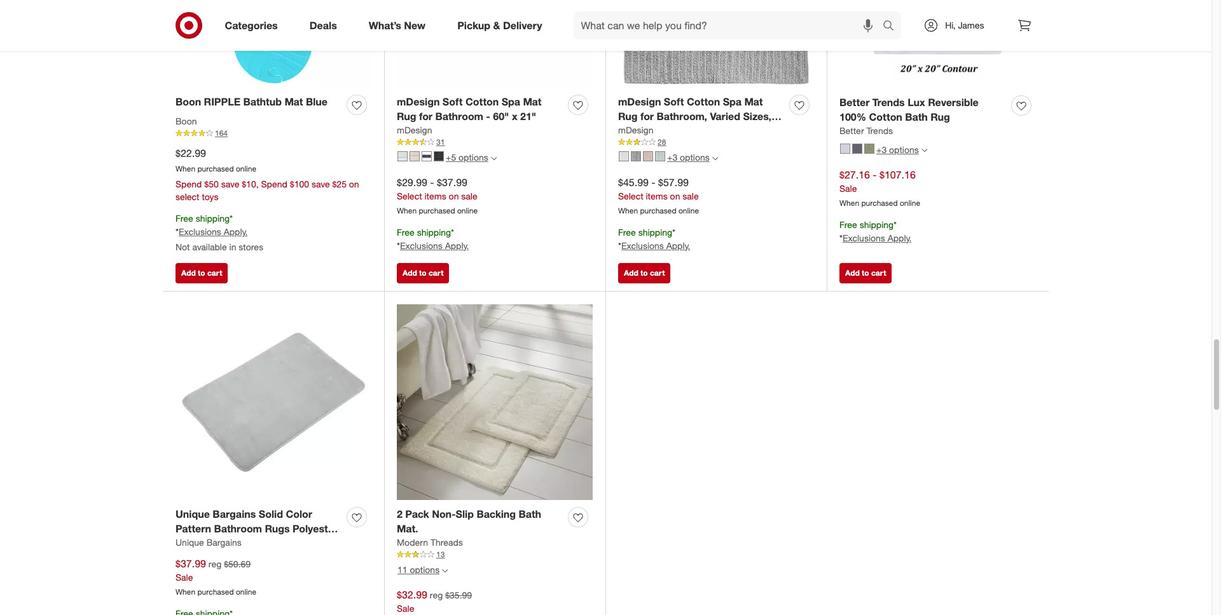 Task type: locate. For each thing, give the bounding box(es) containing it.
trends inside better trends lux reversible 100% cotton bath rug
[[873, 96, 905, 109]]

2 add from the left
[[403, 269, 417, 278]]

31 link
[[397, 137, 593, 148]]

exclusions up available
[[179, 226, 221, 237]]

+3 right light blue icon at right top
[[667, 152, 678, 163]]

cart for mdesign soft cotton spa mat rug for bathroom, varied sizes, set of 3
[[650, 269, 665, 278]]

sale inside $27.16 - $107.16 sale when purchased online
[[840, 183, 857, 194]]

items for $57.99
[[646, 191, 668, 202]]

bargains up $50.69
[[207, 538, 242, 548]]

soft up 31
[[443, 96, 463, 108]]

light blue image
[[655, 151, 665, 161]]

on inside the $45.99 - $57.99 select items on sale when purchased online
[[670, 191, 680, 202]]

1 horizontal spatial soft
[[664, 96, 684, 108]]

2 select from the left
[[618, 191, 643, 202]]

0 horizontal spatial bath
[[176, 538, 198, 550]]

3 to from the left
[[641, 269, 648, 278]]

better up 100%
[[840, 96, 870, 109]]

0 horizontal spatial $37.99
[[176, 558, 206, 571]]

mat.
[[397, 523, 418, 536]]

exclusions
[[179, 226, 221, 237], [843, 233, 885, 243], [400, 240, 443, 251], [621, 240, 664, 251]]

on inside $22.99 when purchased online spend $50 save $10, spend $100 save $25 on select toys
[[349, 179, 359, 190]]

- right the $45.99
[[652, 176, 656, 189]]

spa inside mdesign soft cotton spa mat rug for bathroom, varied sizes, set of 3
[[723, 96, 742, 108]]

bath down the pattern at the left of page
[[176, 538, 198, 550]]

1 horizontal spatial +3
[[877, 144, 887, 155]]

soft up bathroom,
[[664, 96, 684, 108]]

apply. down $29.99 - $37.99 select items on sale when purchased online
[[445, 240, 469, 251]]

apply. down $27.16 - $107.16 sale when purchased online
[[888, 233, 912, 243]]

bathtub
[[243, 96, 282, 108]]

mdesign inside mdesign soft cotton spa mat rug for bathroom, varied sizes, set of 3
[[618, 96, 661, 108]]

cart for mdesign soft cotton spa mat rug for bathroom - 60" x 21"
[[429, 269, 444, 278]]

shipping down toys
[[196, 213, 230, 224]]

cart
[[207, 269, 222, 278], [429, 269, 444, 278], [650, 269, 665, 278], [871, 269, 886, 278]]

boon
[[176, 96, 201, 108], [176, 116, 197, 127]]

0 horizontal spatial soft
[[443, 96, 463, 108]]

free for mdesign soft cotton spa mat rug for bathroom, varied sizes, set of 3
[[618, 227, 636, 238]]

online down $107.16
[[900, 198, 920, 208]]

shipping down $27.16 - $107.16 sale when purchased online
[[860, 219, 894, 230]]

better for better trends
[[840, 125, 864, 136]]

apply. for mdesign soft cotton spa mat rug for bathroom - 60" x 21"
[[445, 240, 469, 251]]

$27.16
[[840, 169, 870, 181]]

unique bargains
[[176, 538, 242, 548]]

2 horizontal spatial free shipping * * exclusions apply.
[[840, 219, 912, 243]]

0 vertical spatial bath
[[905, 111, 928, 124]]

1 soft from the left
[[443, 96, 463, 108]]

1 horizontal spatial select
[[618, 191, 643, 202]]

0 horizontal spatial +3 options
[[667, 152, 710, 163]]

trends left lux
[[873, 96, 905, 109]]

0 vertical spatial better
[[840, 96, 870, 109]]

reg down unique bargains link on the left
[[209, 559, 222, 570]]

$37.99 inside $37.99 reg $50.69 sale when purchased online
[[176, 558, 206, 571]]

x
[[512, 110, 518, 123]]

add
[[181, 269, 196, 278], [403, 269, 417, 278], [624, 269, 639, 278], [845, 269, 860, 278]]

2 pack non-slip backing bath mat.
[[397, 509, 541, 536]]

0 horizontal spatial bathroom
[[214, 523, 262, 536]]

for
[[419, 110, 433, 123], [641, 110, 654, 123]]

for for bathroom
[[419, 110, 433, 123]]

sale down +5 options
[[461, 191, 477, 202]]

0 horizontal spatial spend
[[176, 179, 202, 190]]

free shipping * * exclusions apply. for $107.16
[[840, 219, 912, 243]]

+3 options left all colors + 3 more colors element
[[667, 152, 710, 163]]

1 spa from the left
[[502, 96, 520, 108]]

0 vertical spatial unique
[[176, 509, 210, 521]]

mat inside mdesign soft cotton spa mat rug for bathroom - 60" x 21"
[[523, 96, 542, 108]]

13
[[436, 550, 445, 560]]

3 add from the left
[[624, 269, 639, 278]]

cotton up 60"
[[466, 96, 499, 108]]

boon ripple bathtub mat blue
[[176, 96, 328, 108]]

1 vertical spatial bath
[[519, 509, 541, 521]]

all colors + 2 more colors image
[[922, 148, 927, 154]]

2 boon from the top
[[176, 116, 197, 127]]

when down $22.99
[[176, 164, 195, 174]]

sale inside $29.99 - $37.99 select items on sale when purchased online
[[461, 191, 477, 202]]

2 sale from the left
[[683, 191, 699, 202]]

unique up the pattern at the left of page
[[176, 509, 210, 521]]

cotton up better trends
[[869, 111, 903, 124]]

+3
[[877, 144, 887, 155], [667, 152, 678, 163]]

when down '80x50cm'
[[176, 588, 195, 597]]

free for boon ripple bathtub mat blue
[[176, 213, 193, 224]]

options left all colors + 2 more colors element
[[889, 144, 919, 155]]

purchased down $50.69
[[198, 588, 234, 597]]

purchased inside $22.99 when purchased online spend $50 save $10, spend $100 save $25 on select toys
[[198, 164, 234, 174]]

add to cart button for mdesign soft cotton spa mat rug for bathroom - 60" x 21"
[[397, 264, 449, 284]]

for inside mdesign soft cotton spa mat rug for bathroom - 60" x 21"
[[419, 110, 433, 123]]

bath down lux
[[905, 111, 928, 124]]

reversible
[[928, 96, 979, 109]]

trends for better trends lux reversible 100% cotton bath rug
[[873, 96, 905, 109]]

select inside the $45.99 - $57.99 select items on sale when purchased online
[[618, 191, 643, 202]]

2 add to cart from the left
[[403, 269, 444, 278]]

3 cart from the left
[[650, 269, 665, 278]]

sale inside $32.99 reg $35.99 sale
[[397, 604, 414, 615]]

mdesign soft cotton spa mat rug for bathroom, varied sizes, set of 3 image
[[618, 0, 814, 88], [618, 0, 814, 88]]

shipping inside free shipping * * exclusions apply. not available in stores
[[196, 213, 230, 224]]

white image left gray icon
[[619, 151, 629, 161]]

exclusions apply. button down $29.99 - $37.99 select items on sale when purchased online
[[400, 240, 469, 252]]

when
[[176, 164, 195, 174], [840, 198, 859, 208], [397, 206, 417, 216], [618, 206, 638, 216], [176, 588, 195, 597]]

reg
[[209, 559, 222, 570], [430, 590, 443, 601]]

2 mdesign link from the left
[[618, 124, 654, 137]]

items inside the $45.99 - $57.99 select items on sale when purchased online
[[646, 191, 668, 202]]

shipping down the $45.99 - $57.99 select items on sale when purchased online
[[638, 227, 672, 238]]

cotton inside mdesign soft cotton spa mat rug for bathroom - 60" x 21"
[[466, 96, 499, 108]]

rug inside mdesign soft cotton spa mat rug for bathroom - 60" x 21"
[[397, 110, 416, 123]]

add to cart button for mdesign soft cotton spa mat rug for bathroom, varied sizes, set of 3
[[618, 264, 671, 284]]

0 horizontal spatial free shipping * * exclusions apply.
[[397, 227, 469, 251]]

cotton up bathroom,
[[687, 96, 720, 108]]

0 horizontal spatial save
[[221, 179, 239, 190]]

+5 options
[[446, 152, 488, 163]]

+3 right sage icon
[[877, 144, 887, 155]]

0 horizontal spatial sale
[[176, 572, 193, 583]]

2 horizontal spatial cotton
[[869, 111, 903, 124]]

pack
[[405, 509, 429, 521]]

mat up the sizes,
[[745, 96, 763, 108]]

for inside mdesign soft cotton spa mat rug for bathroom, varied sizes, set of 3
[[641, 110, 654, 123]]

items inside $29.99 - $37.99 select items on sale when purchased online
[[425, 191, 446, 202]]

rug down reversible
[[931, 111, 950, 124]]

1 horizontal spatial items
[[646, 191, 668, 202]]

save left $25 at the left
[[312, 179, 330, 190]]

0 vertical spatial sale
[[840, 183, 857, 194]]

purchased
[[198, 164, 234, 174], [862, 198, 898, 208], [419, 206, 455, 216], [640, 206, 677, 216], [198, 588, 234, 597]]

hi, james
[[945, 20, 984, 31]]

1 to from the left
[[198, 269, 205, 278]]

2 save from the left
[[312, 179, 330, 190]]

1 horizontal spatial mdesign link
[[618, 124, 654, 137]]

for up navy icon
[[419, 110, 433, 123]]

0 horizontal spatial cotton
[[466, 96, 499, 108]]

reg for $37.99
[[209, 559, 222, 570]]

spa inside mdesign soft cotton spa mat rug for bathroom - 60" x 21"
[[502, 96, 520, 108]]

lux
[[908, 96, 925, 109]]

- right $29.99
[[430, 176, 434, 189]]

mdesign
[[397, 96, 440, 108], [618, 96, 661, 108], [397, 125, 432, 136], [618, 125, 654, 136]]

0 horizontal spatial mdesign link
[[397, 124, 432, 137]]

free shipping * * exclusions apply. for $57.99
[[618, 227, 690, 251]]

unique down the pattern at the left of page
[[176, 538, 204, 548]]

mat up '80x50cm'
[[201, 538, 219, 550]]

what's new
[[369, 19, 426, 32]]

all colors + 3 more colors image
[[712, 156, 718, 161]]

0 horizontal spatial rug
[[397, 110, 416, 123]]

$37.99 reg $50.69 sale when purchased online
[[176, 558, 256, 597]]

rug up set
[[618, 110, 638, 123]]

3 add to cart from the left
[[624, 269, 665, 278]]

unique for unique bargains solid color pattern bathroom rugs polyester bath mat machine washable gray 80x50cm
[[176, 509, 210, 521]]

when down the $45.99
[[618, 206, 638, 216]]

bargains for unique bargains
[[207, 538, 242, 548]]

4 add to cart from the left
[[845, 269, 886, 278]]

bath right backing
[[519, 509, 541, 521]]

when down $29.99
[[397, 206, 417, 216]]

free shipping * * exclusions apply. down $29.99 - $37.99 select items on sale when purchased online
[[397, 227, 469, 251]]

select inside $29.99 - $37.99 select items on sale when purchased online
[[397, 191, 422, 202]]

mdesign link for mdesign soft cotton spa mat rug for bathroom - 60" x 21"
[[397, 124, 432, 137]]

1 vertical spatial unique
[[176, 538, 204, 548]]

+3 options up $107.16
[[877, 144, 919, 155]]

spend up select
[[176, 179, 202, 190]]

80x50cm
[[176, 552, 219, 565]]

all colors + 5 more colors image
[[491, 156, 497, 161]]

unique inside unique bargains solid color pattern bathroom rugs polyester bath mat machine washable gray 80x50cm
[[176, 509, 210, 521]]

online inside $22.99 when purchased online spend $50 save $10, spend $100 save $25 on select toys
[[236, 164, 256, 174]]

1 vertical spatial reg
[[430, 590, 443, 601]]

1 horizontal spatial spend
[[261, 179, 287, 190]]

when down '$27.16'
[[840, 198, 859, 208]]

free inside free shipping * * exclusions apply. not available in stores
[[176, 213, 193, 224]]

apply. inside free shipping * * exclusions apply. not available in stores
[[224, 226, 248, 237]]

exclusions for mdesign soft cotton spa mat rug for bathroom - 60" x 21"
[[400, 240, 443, 251]]

add to cart button
[[176, 264, 228, 284], [397, 264, 449, 284], [618, 264, 671, 284], [840, 264, 892, 284]]

online up $10,
[[236, 164, 256, 174]]

boon ripple bathtub mat blue link
[[176, 95, 328, 110]]

cotton for bathroom
[[466, 96, 499, 108]]

in
[[229, 242, 236, 253]]

of
[[637, 125, 647, 137]]

1 boon from the top
[[176, 96, 201, 108]]

save right the $50
[[221, 179, 239, 190]]

0 horizontal spatial for
[[419, 110, 433, 123]]

bargains up the machine
[[213, 509, 256, 521]]

0 horizontal spatial reg
[[209, 559, 222, 570]]

on down $57.99
[[670, 191, 680, 202]]

exclusions apply. button for better trends lux reversible 100% cotton bath rug
[[843, 232, 912, 245]]

boon up $22.99
[[176, 116, 197, 127]]

1 vertical spatial bargains
[[207, 538, 242, 548]]

free down the $45.99 - $57.99 select items on sale when purchased online
[[618, 227, 636, 238]]

select down the $45.99
[[618, 191, 643, 202]]

apply. up in
[[224, 226, 248, 237]]

sale down $57.99
[[683, 191, 699, 202]]

add to cart for mdesign soft cotton spa mat rug for bathroom - 60" x 21"
[[403, 269, 444, 278]]

- inside $27.16 - $107.16 sale when purchased online
[[873, 169, 877, 181]]

better trends lux reversible 100% cotton bath rug image
[[840, 0, 1036, 88], [840, 0, 1036, 88]]

options
[[889, 144, 919, 155], [459, 152, 488, 163], [680, 152, 710, 163], [410, 565, 440, 576]]

3
[[650, 125, 655, 137]]

sale inside the $45.99 - $57.99 select items on sale when purchased online
[[683, 191, 699, 202]]

bargains inside unique bargains solid color pattern bathroom rugs polyester bath mat machine washable gray 80x50cm
[[213, 509, 256, 521]]

apply. for boon ripple bathtub mat blue
[[224, 226, 248, 237]]

0 horizontal spatial white image
[[619, 151, 629, 161]]

1 horizontal spatial bathroom
[[435, 110, 483, 123]]

on inside $29.99 - $37.99 select items on sale when purchased online
[[449, 191, 459, 202]]

- inside the $45.99 - $57.99 select items on sale when purchased online
[[652, 176, 656, 189]]

deals link
[[299, 11, 353, 39]]

0 horizontal spatial on
[[349, 179, 359, 190]]

bathroom up the machine
[[214, 523, 262, 536]]

all colors + 7 more colors element
[[442, 567, 448, 575]]

to
[[198, 269, 205, 278], [419, 269, 427, 278], [641, 269, 648, 278], [862, 269, 869, 278]]

shipping
[[196, 213, 230, 224], [860, 219, 894, 230], [417, 227, 451, 238], [638, 227, 672, 238]]

$45.99
[[618, 176, 649, 189]]

mdesign up the 'blush' image
[[397, 125, 432, 136]]

1 vertical spatial sale
[[176, 572, 193, 583]]

2 better from the top
[[840, 125, 864, 136]]

exclusions apply. button down the $45.99 - $57.99 select items on sale when purchased online
[[621, 240, 690, 252]]

add to cart for mdesign soft cotton spa mat rug for bathroom, varied sizes, set of 3
[[624, 269, 665, 278]]

on for $29.99 - $37.99
[[449, 191, 459, 202]]

free down select
[[176, 213, 193, 224]]

mdesign soft cotton spa mat rug for bathroom, varied sizes, set of 3
[[618, 96, 772, 137]]

free shipping * * exclusions apply. down $27.16 - $107.16 sale when purchased online
[[840, 219, 912, 243]]

rug up water blue image
[[397, 110, 416, 123]]

2 unique from the top
[[176, 538, 204, 548]]

all colors + 7 more colors image
[[442, 568, 448, 574]]

mdesign soft cotton spa mat rug for bathroom - 60" x 21"
[[397, 96, 542, 123]]

spa up the varied on the right of the page
[[723, 96, 742, 108]]

exclusions down $27.16 - $107.16 sale when purchased online
[[843, 233, 885, 243]]

shipping down $29.99 - $37.99 select items on sale when purchased online
[[417, 227, 451, 238]]

sale down $32.99
[[397, 604, 414, 615]]

white image left gray image
[[840, 144, 850, 154]]

add to cart
[[181, 269, 222, 278], [403, 269, 444, 278], [624, 269, 665, 278], [845, 269, 886, 278]]

sale for $32.99
[[397, 604, 414, 615]]

all colors + 3 more colors element
[[712, 154, 718, 162]]

unique
[[176, 509, 210, 521], [176, 538, 204, 548]]

better trends link
[[840, 125, 893, 137]]

water blue image
[[398, 151, 408, 161]]

0 horizontal spatial spa
[[502, 96, 520, 108]]

2 horizontal spatial bath
[[905, 111, 928, 124]]

cotton inside mdesign soft cotton spa mat rug for bathroom, varied sizes, set of 3
[[687, 96, 720, 108]]

$29.99 - $37.99 select items on sale when purchased online
[[397, 176, 478, 216]]

4 add to cart button from the left
[[840, 264, 892, 284]]

0 horizontal spatial +3 options button
[[613, 148, 724, 168]]

1 horizontal spatial $37.99
[[437, 176, 468, 189]]

1 horizontal spatial free shipping * * exclusions apply.
[[618, 227, 690, 251]]

search
[[877, 20, 908, 33]]

0 vertical spatial $37.99
[[437, 176, 468, 189]]

sale
[[461, 191, 477, 202], [683, 191, 699, 202]]

2 for from the left
[[641, 110, 654, 123]]

1 vertical spatial boon
[[176, 116, 197, 127]]

sale for $29.99 - $37.99
[[461, 191, 477, 202]]

1 horizontal spatial on
[[449, 191, 459, 202]]

0 horizontal spatial select
[[397, 191, 422, 202]]

trends up sage icon
[[867, 125, 893, 136]]

rug
[[397, 110, 416, 123], [618, 110, 638, 123], [931, 111, 950, 124]]

1 vertical spatial better
[[840, 125, 864, 136]]

toys
[[202, 192, 219, 202]]

1 horizontal spatial save
[[312, 179, 330, 190]]

better down 100%
[[840, 125, 864, 136]]

1 items from the left
[[425, 191, 446, 202]]

threads
[[431, 538, 463, 548]]

2 add to cart button from the left
[[397, 264, 449, 284]]

1 horizontal spatial spa
[[723, 96, 742, 108]]

rug for mdesign soft cotton spa mat rug for bathroom, varied sizes, set of 3
[[618, 110, 638, 123]]

soft inside mdesign soft cotton spa mat rug for bathroom, varied sizes, set of 3
[[664, 96, 684, 108]]

free shipping * * exclusions apply.
[[840, 219, 912, 243], [397, 227, 469, 251], [618, 227, 690, 251]]

1 horizontal spatial bath
[[519, 509, 541, 521]]

2 items from the left
[[646, 191, 668, 202]]

cart for boon ripple bathtub mat blue
[[207, 269, 222, 278]]

4 add from the left
[[845, 269, 860, 278]]

mdesign inside mdesign soft cotton spa mat rug for bathroom - 60" x 21"
[[397, 96, 440, 108]]

reg inside $32.99 reg $35.99 sale
[[430, 590, 443, 601]]

mdesign up of
[[618, 96, 661, 108]]

sale
[[840, 183, 857, 194], [176, 572, 193, 583], [397, 604, 414, 615]]

free
[[176, 213, 193, 224], [840, 219, 857, 230], [397, 227, 415, 238], [618, 227, 636, 238]]

0 vertical spatial boon
[[176, 96, 201, 108]]

0 vertical spatial trends
[[873, 96, 905, 109]]

washable
[[266, 538, 313, 550]]

cotton
[[466, 96, 499, 108], [687, 96, 720, 108], [869, 111, 903, 124]]

1 select from the left
[[397, 191, 422, 202]]

boon up boon link
[[176, 96, 201, 108]]

1 for from the left
[[419, 110, 433, 123]]

1 add to cart from the left
[[181, 269, 222, 278]]

white image
[[840, 144, 850, 154], [619, 151, 629, 161]]

new
[[404, 19, 426, 32]]

1 mdesign link from the left
[[397, 124, 432, 137]]

mdesign link up the 'blush' image
[[397, 124, 432, 137]]

2 to from the left
[[419, 269, 427, 278]]

- right '$27.16'
[[873, 169, 877, 181]]

rug inside mdesign soft cotton spa mat rug for bathroom, varied sizes, set of 3
[[618, 110, 638, 123]]

on down +5
[[449, 191, 459, 202]]

0 vertical spatial bargains
[[213, 509, 256, 521]]

all colors + 2 more colors element
[[922, 146, 927, 154]]

categories
[[225, 19, 278, 32]]

mdesign link up gray icon
[[618, 124, 654, 137]]

1 add from the left
[[181, 269, 196, 278]]

options left all colors + 5 more colors element
[[459, 152, 488, 163]]

1 vertical spatial trends
[[867, 125, 893, 136]]

better inside better trends lux reversible 100% cotton bath rug
[[840, 96, 870, 109]]

-
[[486, 110, 490, 123], [873, 169, 877, 181], [430, 176, 434, 189], [652, 176, 656, 189]]

$100
[[290, 179, 309, 190]]

black image
[[434, 151, 444, 161]]

purchased inside $27.16 - $107.16 sale when purchased online
[[862, 198, 898, 208]]

1 horizontal spatial +3 options button
[[835, 140, 933, 160]]

4 cart from the left
[[871, 269, 886, 278]]

1 horizontal spatial for
[[641, 110, 654, 123]]

$37.99 down unique bargains link on the left
[[176, 558, 206, 571]]

add for mdesign soft cotton spa mat rug for bathroom, varied sizes, set of 3
[[624, 269, 639, 278]]

online down $50.69
[[236, 588, 256, 597]]

spa up 'x'
[[502, 96, 520, 108]]

spa for 60"
[[502, 96, 520, 108]]

2 soft from the left
[[664, 96, 684, 108]]

select down $29.99
[[397, 191, 422, 202]]

0 vertical spatial reg
[[209, 559, 222, 570]]

exclusions apply. button
[[179, 226, 248, 239], [843, 232, 912, 245], [400, 240, 469, 252], [621, 240, 690, 252]]

1 sale from the left
[[461, 191, 477, 202]]

1 horizontal spatial white image
[[840, 144, 850, 154]]

4 to from the left
[[862, 269, 869, 278]]

1 horizontal spatial sale
[[683, 191, 699, 202]]

add for mdesign soft cotton spa mat rug for bathroom - 60" x 21"
[[403, 269, 417, 278]]

0 horizontal spatial sale
[[461, 191, 477, 202]]

blush image
[[410, 151, 420, 161]]

2
[[397, 509, 403, 521]]

- left 60"
[[486, 110, 490, 123]]

ripple
[[204, 96, 240, 108]]

13 link
[[397, 550, 593, 561]]

soft for bathroom
[[443, 96, 463, 108]]

2 vertical spatial bath
[[176, 538, 198, 550]]

sale inside $37.99 reg $50.69 sale when purchased online
[[176, 572, 193, 583]]

available
[[192, 242, 227, 253]]

1 horizontal spatial sale
[[397, 604, 414, 615]]

2 horizontal spatial rug
[[931, 111, 950, 124]]

spend right $10,
[[261, 179, 287, 190]]

purchased down $29.99
[[419, 206, 455, 216]]

- inside $29.99 - $37.99 select items on sale when purchased online
[[430, 176, 434, 189]]

sale for $27.16
[[840, 183, 857, 194]]

reg left $35.99
[[430, 590, 443, 601]]

1 horizontal spatial cotton
[[687, 96, 720, 108]]

free down $27.16 - $107.16 sale when purchased online
[[840, 219, 857, 230]]

1 cart from the left
[[207, 269, 222, 278]]

soft inside mdesign soft cotton spa mat rug for bathroom - 60" x 21"
[[443, 96, 463, 108]]

0 horizontal spatial items
[[425, 191, 446, 202]]

shipping for mdesign soft cotton spa mat rug for bathroom, varied sizes, set of 3
[[638, 227, 672, 238]]

0 vertical spatial bathroom
[[435, 110, 483, 123]]

exclusions inside free shipping * * exclusions apply. not available in stores
[[179, 226, 221, 237]]

2 spa from the left
[[723, 96, 742, 108]]

shipping for better trends lux reversible 100% cotton bath rug
[[860, 219, 894, 230]]

$37.99
[[437, 176, 468, 189], [176, 558, 206, 571]]

1 horizontal spatial rug
[[618, 110, 638, 123]]

boon ripple bathtub mat blue image
[[176, 0, 371, 88], [176, 0, 371, 88]]

sale down '80x50cm'
[[176, 572, 193, 583]]

1 add to cart button from the left
[[176, 264, 228, 284]]

purchased up the $50
[[198, 164, 234, 174]]

pickup
[[457, 19, 490, 32]]

mdesign soft cotton spa mat rug for bathroom - 60" x 21" image
[[397, 0, 593, 88], [397, 0, 593, 88]]

2 horizontal spatial sale
[[840, 183, 857, 194]]

2 vertical spatial sale
[[397, 604, 414, 615]]

2 horizontal spatial on
[[670, 191, 680, 202]]

unique bargains solid color pattern bathroom rugs polyester bath mat machine washable gray 80x50cm image
[[176, 305, 371, 501], [176, 305, 371, 501]]

all colors + 5 more colors element
[[491, 154, 497, 162]]

1 vertical spatial $37.99
[[176, 558, 206, 571]]

spa for sizes,
[[723, 96, 742, 108]]

apply. down the $45.99 - $57.99 select items on sale when purchased online
[[666, 240, 690, 251]]

+3 options button down better trends link at the top
[[835, 140, 933, 160]]

1 vertical spatial bathroom
[[214, 523, 262, 536]]

1 unique from the top
[[176, 509, 210, 521]]

3 add to cart button from the left
[[618, 264, 671, 284]]

items down $57.99
[[646, 191, 668, 202]]

online down +5 options
[[457, 206, 478, 216]]

1 horizontal spatial reg
[[430, 590, 443, 601]]

online down $57.99
[[679, 206, 699, 216]]

1 better from the top
[[840, 96, 870, 109]]

on right $25 at the left
[[349, 179, 359, 190]]

reg inside $37.99 reg $50.69 sale when purchased online
[[209, 559, 222, 570]]

purchased down $57.99
[[640, 206, 677, 216]]

to for boon ripple bathtub mat blue
[[198, 269, 205, 278]]

free down $29.99 - $37.99 select items on sale when purchased online
[[397, 227, 415, 238]]

free shipping * * exclusions apply. down the $45.99 - $57.99 select items on sale when purchased online
[[618, 227, 690, 251]]

2 cart from the left
[[429, 269, 444, 278]]

online inside the $45.99 - $57.99 select items on sale when purchased online
[[679, 206, 699, 216]]

$37.99 down +5
[[437, 176, 468, 189]]

mat up 21"
[[523, 96, 542, 108]]



Task type: vqa. For each thing, say whether or not it's contained in the screenshot.
1st "Soft" from the right
yes



Task type: describe. For each thing, give the bounding box(es) containing it.
31
[[436, 137, 445, 147]]

boon link
[[176, 115, 197, 128]]

online inside $37.99 reg $50.69 sale when purchased online
[[236, 588, 256, 597]]

better trends
[[840, 125, 893, 136]]

mdesign link for mdesign soft cotton spa mat rug for bathroom, varied sizes, set of 3
[[618, 124, 654, 137]]

pickup & delivery link
[[447, 11, 558, 39]]

pickup & delivery
[[457, 19, 542, 32]]

items for $37.99
[[425, 191, 446, 202]]

to for mdesign soft cotton spa mat rug for bathroom, varied sizes, set of 3
[[641, 269, 648, 278]]

mdesign soft cotton spa mat rug for bathroom, varied sizes, set of 3 link
[[618, 95, 784, 137]]

select
[[176, 192, 199, 202]]

sage image
[[864, 144, 875, 154]]

2 spend from the left
[[261, 179, 287, 190]]

shipping for boon ripple bathtub mat blue
[[196, 213, 230, 224]]

options left all colors + 3 more colors element
[[680, 152, 710, 163]]

$32.99 reg $35.99 sale
[[397, 589, 472, 615]]

mat left blue
[[285, 96, 303, 108]]

blue
[[306, 96, 328, 108]]

categories link
[[214, 11, 294, 39]]

mdesign up gray icon
[[618, 125, 654, 136]]

add to cart button for boon ripple bathtub mat blue
[[176, 264, 228, 284]]

modern threads
[[397, 538, 463, 548]]

rug inside better trends lux reversible 100% cotton bath rug
[[931, 111, 950, 124]]

+5
[[446, 152, 456, 163]]

$57.99
[[658, 176, 689, 189]]

set
[[618, 125, 634, 137]]

boon for boon ripple bathtub mat blue
[[176, 96, 201, 108]]

- for better trends lux reversible 100% cotton bath rug
[[873, 169, 877, 181]]

white image for gray image
[[840, 144, 850, 154]]

bathroom,
[[657, 110, 707, 123]]

bath inside better trends lux reversible 100% cotton bath rug
[[905, 111, 928, 124]]

2 pack non-slip backing bath mat. link
[[397, 508, 563, 537]]

pattern
[[176, 523, 211, 536]]

soft for bathroom,
[[664, 96, 684, 108]]

- for mdesign soft cotton spa mat rug for bathroom - 60" x 21"
[[430, 176, 434, 189]]

better trends lux reversible 100% cotton bath rug link
[[840, 96, 1006, 125]]

exclusions apply. button for mdesign soft cotton spa mat rug for bathroom, varied sizes, set of 3
[[621, 240, 690, 252]]

what's new link
[[358, 11, 442, 39]]

online inside $27.16 - $107.16 sale when purchased online
[[900, 198, 920, 208]]

sale for $37.99
[[176, 572, 193, 583]]

add for boon ripple bathtub mat blue
[[181, 269, 196, 278]]

$10,
[[242, 179, 259, 190]]

modern threads link
[[397, 537, 463, 550]]

james
[[958, 20, 984, 31]]

$22.99
[[176, 147, 206, 160]]

to for mdesign soft cotton spa mat rug for bathroom - 60" x 21"
[[419, 269, 427, 278]]

unique for unique bargains
[[176, 538, 204, 548]]

$25
[[332, 179, 347, 190]]

reg for $32.99
[[430, 590, 443, 601]]

light pink image
[[643, 151, 653, 161]]

when inside $37.99 reg $50.69 sale when purchased online
[[176, 588, 195, 597]]

$22.99 when purchased online spend $50 save $10, spend $100 save $25 on select toys
[[176, 147, 359, 202]]

purchased inside $29.99 - $37.99 select items on sale when purchased online
[[419, 206, 455, 216]]

- for mdesign soft cotton spa mat rug for bathroom, varied sizes, set of 3
[[652, 176, 656, 189]]

polyester
[[293, 523, 338, 536]]

free shipping * * exclusions apply. for $37.99
[[397, 227, 469, 251]]

sale for $45.99 - $57.99
[[683, 191, 699, 202]]

when inside $27.16 - $107.16 sale when purchased online
[[840, 198, 859, 208]]

cart for better trends lux reversible 100% cotton bath rug
[[871, 269, 886, 278]]

bath inside unique bargains solid color pattern bathroom rugs polyester bath mat machine washable gray 80x50cm
[[176, 538, 198, 550]]

11 options
[[398, 565, 440, 576]]

1 save from the left
[[221, 179, 239, 190]]

28 link
[[618, 137, 814, 148]]

$32.99
[[397, 589, 427, 602]]

1 spend from the left
[[176, 179, 202, 190]]

mat inside mdesign soft cotton spa mat rug for bathroom, varied sizes, set of 3
[[745, 96, 763, 108]]

white image for gray icon
[[619, 151, 629, 161]]

to for better trends lux reversible 100% cotton bath rug
[[862, 269, 869, 278]]

trends for better trends
[[867, 125, 893, 136]]

deals
[[310, 19, 337, 32]]

2 pack non-slip backing bath mat. image
[[397, 305, 593, 501]]

when inside the $45.99 - $57.99 select items on sale when purchased online
[[618, 206, 638, 216]]

online inside $29.99 - $37.99 select items on sale when purchased online
[[457, 206, 478, 216]]

164 link
[[176, 128, 371, 139]]

- inside mdesign soft cotton spa mat rug for bathroom - 60" x 21"
[[486, 110, 490, 123]]

boon for boon
[[176, 116, 197, 127]]

$107.16
[[880, 169, 916, 181]]

select for $45.99 - $57.99
[[618, 191, 643, 202]]

modern
[[397, 538, 428, 548]]

free for better trends lux reversible 100% cotton bath rug
[[840, 219, 857, 230]]

what's
[[369, 19, 401, 32]]

purchased inside $37.99 reg $50.69 sale when purchased online
[[198, 588, 234, 597]]

1 horizontal spatial +3 options
[[877, 144, 919, 155]]

hi,
[[945, 20, 956, 31]]

gray image
[[852, 144, 863, 154]]

stores
[[239, 242, 263, 253]]

solid
[[259, 509, 283, 521]]

when inside $29.99 - $37.99 select items on sale when purchased online
[[397, 206, 417, 216]]

exclusions for mdesign soft cotton spa mat rug for bathroom, varied sizes, set of 3
[[621, 240, 664, 251]]

11
[[398, 565, 407, 576]]

sizes,
[[743, 110, 772, 123]]

for for bathroom,
[[641, 110, 654, 123]]

mdesign soft cotton spa mat rug for bathroom - 60" x 21" link
[[397, 95, 563, 124]]

$37.99 inside $29.99 - $37.99 select items on sale when purchased online
[[437, 176, 468, 189]]

rugs
[[265, 523, 290, 536]]

slip
[[456, 509, 474, 521]]

21"
[[520, 110, 536, 123]]

bathroom inside mdesign soft cotton spa mat rug for bathroom - 60" x 21"
[[435, 110, 483, 123]]

exclusions apply. button for mdesign soft cotton spa mat rug for bathroom - 60" x 21"
[[400, 240, 469, 252]]

gray image
[[631, 151, 641, 161]]

delivery
[[503, 19, 542, 32]]

add to cart for better trends lux reversible 100% cotton bath rug
[[845, 269, 886, 278]]

shipping for mdesign soft cotton spa mat rug for bathroom - 60" x 21"
[[417, 227, 451, 238]]

exclusions for better trends lux reversible 100% cotton bath rug
[[843, 233, 885, 243]]

apply. for better trends lux reversible 100% cotton bath rug
[[888, 233, 912, 243]]

$35.99
[[445, 590, 472, 601]]

add to cart for boon ripple bathtub mat blue
[[181, 269, 222, 278]]

gray
[[316, 538, 338, 550]]

cotton for bathroom,
[[687, 96, 720, 108]]

options left "all colors + 7 more colors" element
[[410, 565, 440, 576]]

when inside $22.99 when purchased online spend $50 save $10, spend $100 save $25 on select toys
[[176, 164, 195, 174]]

bargains for unique bargains solid color pattern bathroom rugs polyester bath mat machine washable gray 80x50cm
[[213, 509, 256, 521]]

60"
[[493, 110, 509, 123]]

add for better trends lux reversible 100% cotton bath rug
[[845, 269, 860, 278]]

better for better trends lux reversible 100% cotton bath rug
[[840, 96, 870, 109]]

unique bargains solid color pattern bathroom rugs polyester bath mat machine washable gray 80x50cm link
[[176, 508, 342, 565]]

machine
[[222, 538, 263, 550]]

What can we help you find? suggestions appear below search field
[[573, 11, 886, 39]]

+5 options button
[[392, 148, 502, 168]]

exclusions for boon ripple bathtub mat blue
[[179, 226, 221, 237]]

0 horizontal spatial +3
[[667, 152, 678, 163]]

select for $29.99 - $37.99
[[397, 191, 422, 202]]

$50
[[204, 179, 219, 190]]

bath inside 2 pack non-slip backing bath mat.
[[519, 509, 541, 521]]

free for mdesign soft cotton spa mat rug for bathroom - 60" x 21"
[[397, 227, 415, 238]]

bathroom inside unique bargains solid color pattern bathroom rugs polyester bath mat machine washable gray 80x50cm
[[214, 523, 262, 536]]

non-
[[432, 509, 456, 521]]

unique bargains link
[[176, 537, 242, 550]]

apply. for mdesign soft cotton spa mat rug for bathroom, varied sizes, set of 3
[[666, 240, 690, 251]]

color
[[286, 509, 312, 521]]

$27.16 - $107.16 sale when purchased online
[[840, 169, 920, 208]]

add to cart button for better trends lux reversible 100% cotton bath rug
[[840, 264, 892, 284]]

purchased inside the $45.99 - $57.99 select items on sale when purchased online
[[640, 206, 677, 216]]

$45.99 - $57.99 select items on sale when purchased online
[[618, 176, 699, 216]]

unique bargains solid color pattern bathroom rugs polyester bath mat machine washable gray 80x50cm
[[176, 509, 338, 565]]

navy image
[[422, 151, 432, 161]]

exclusions apply. button up available
[[179, 226, 248, 239]]

varied
[[710, 110, 740, 123]]

on for $45.99 - $57.99
[[670, 191, 680, 202]]

better trends lux reversible 100% cotton bath rug
[[840, 96, 979, 124]]

backing
[[477, 509, 516, 521]]

11 options button
[[392, 561, 454, 581]]

mat inside unique bargains solid color pattern bathroom rugs polyester bath mat machine washable gray 80x50cm
[[201, 538, 219, 550]]

&
[[493, 19, 500, 32]]

search button
[[877, 11, 908, 42]]

$50.69
[[224, 559, 251, 570]]

164
[[215, 129, 228, 138]]

rug for mdesign soft cotton spa mat rug for bathroom - 60" x 21"
[[397, 110, 416, 123]]

100%
[[840, 111, 866, 124]]

$29.99
[[397, 176, 427, 189]]

cotton inside better trends lux reversible 100% cotton bath rug
[[869, 111, 903, 124]]



